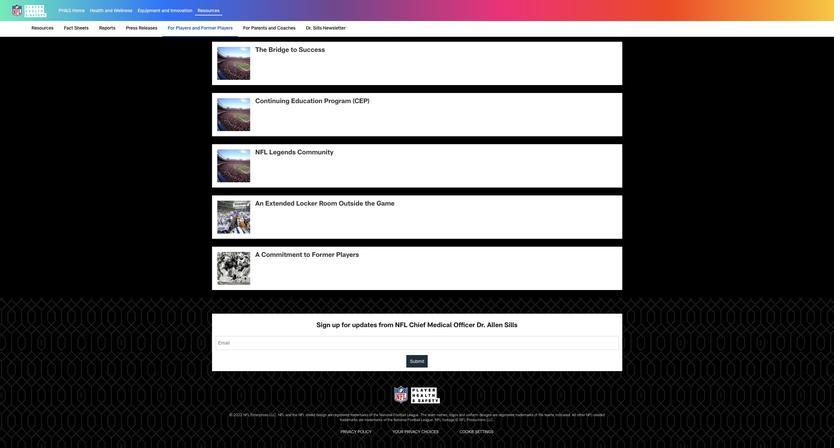 Task type: vqa. For each thing, say whether or not it's contained in the screenshot.
Studies
no



Task type: describe. For each thing, give the bounding box(es) containing it.
1 vertical spatial league.
[[421, 419, 434, 423]]

0 horizontal spatial the
[[255, 47, 267, 54]]

for for for parents and coaches
[[243, 26, 250, 31]]

sign up for updates from nfl chief medical officer dr. allen sills
[[317, 323, 518, 330]]

an extended locker room outside the game
[[255, 201, 395, 208]]

nfl right 2022
[[243, 414, 250, 418]]

1 horizontal spatial llc.
[[487, 419, 494, 423]]

nfl up cookie
[[459, 419, 466, 423]]

newsletter
[[323, 26, 346, 31]]

0 horizontal spatial football
[[393, 414, 406, 418]]

equipment and innovation
[[138, 9, 192, 14]]

the bridge to success link
[[212, 42, 622, 85]]

players for a
[[336, 253, 359, 259]]

for parents and coaches link
[[241, 21, 298, 36]]

0 horizontal spatial are
[[328, 414, 333, 418]]

for parents and coaches
[[243, 26, 296, 31]]

press releases link
[[123, 21, 160, 36]]

sills inside "footer"
[[504, 323, 518, 330]]

continuing
[[255, 99, 289, 105]]

education
[[291, 99, 322, 105]]

coaches
[[277, 26, 296, 31]]

a general interior overall view inside sports authority field at mile high stadium during the nfl afc championship football game, new england patriots against the denver broncos on sunday, jan.24, 2016 in denver. the broncos beat the patriots 20-18. (david drapkin via ap) image for the
[[217, 47, 250, 80]]

locker
[[296, 201, 317, 208]]

nfl down names,
[[435, 419, 441, 423]]

cookie settings button
[[457, 429, 496, 437]]

and left shield
[[285, 414, 291, 418]]

privacy policy link
[[338, 429, 374, 437]]

an
[[255, 201, 264, 208]]

the up the privacy policy link
[[373, 414, 378, 418]]

health and wellness
[[90, 9, 132, 14]]

1 vertical spatial resources
[[32, 26, 53, 31]]

2 horizontal spatial are
[[493, 414, 498, 418]]

the up your
[[388, 419, 393, 423]]

uniform
[[466, 414, 478, 418]]

trademarks left teams
[[515, 414, 533, 418]]

for
[[342, 323, 350, 330]]

for players and former players
[[168, 26, 233, 31]]

teams
[[544, 414, 554, 418]]

cookie settings
[[460, 431, 493, 435]]

reports link
[[96, 21, 118, 36]]

2 registered from the left
[[499, 414, 514, 418]]

success
[[299, 47, 325, 54]]

and right health
[[105, 9, 113, 14]]

bridge
[[269, 47, 289, 54]]

related
[[594, 414, 605, 418]]

privacy
[[341, 431, 357, 435]]

community
[[297, 150, 333, 157]]

program
[[324, 99, 351, 105]]

enterprises
[[251, 414, 269, 418]]

reports
[[99, 26, 115, 31]]

sign
[[317, 323, 330, 330]]

for players and former players link
[[165, 21, 235, 36]]

names,
[[437, 414, 448, 418]]

other
[[577, 414, 585, 418]]

1 vertical spatial resources link
[[32, 21, 56, 36]]

a general interior overall view inside sports authority field at mile high stadium during the nfl afc championship football game, new england patriots against the denver broncos on sunday, jan.24, 2016 in denver. the broncos beat the patriots 20-18. (david drapkin via ap) image for continuing
[[217, 98, 250, 131]]

dr. inside "footer"
[[477, 323, 485, 330]]

and right parents
[[268, 26, 276, 31]]

settings
[[475, 431, 493, 435]]

parents
[[251, 26, 267, 31]]

the left teams
[[538, 414, 543, 418]]

1 horizontal spatial national
[[394, 419, 407, 423]]

cookie
[[460, 431, 474, 435]]

privacy policy
[[341, 431, 372, 435]]

and down innovation
[[192, 26, 200, 31]]

equipment and innovation link
[[138, 9, 192, 14]]

home
[[72, 9, 85, 14]]

legends
[[269, 150, 296, 157]]

for for for players and former players
[[168, 26, 175, 31]]

indicated.
[[555, 414, 571, 418]]

logos
[[449, 414, 458, 418]]

0 horizontal spatial llc.
[[270, 414, 277, 418]]

2022
[[233, 414, 242, 418]]

0 horizontal spatial of
[[369, 414, 372, 418]]

your privacy choices
[[393, 431, 439, 435]]

press releases
[[126, 26, 157, 31]]

sign up for updates from nfl chief medical officer dr. allen sills footer
[[0, 298, 834, 448]]

Email email field
[[216, 336, 619, 350]]

designs
[[479, 414, 492, 418]]

0 vertical spatial ©
[[229, 414, 232, 418]]

press
[[126, 26, 137, 31]]

nfl right enterprises
[[278, 414, 284, 418]]

extended
[[265, 201, 295, 208]]

health and wellness link
[[90, 9, 132, 14]]

the inside the "an extended locker room outside the game" link
[[365, 201, 375, 208]]

your
[[393, 431, 403, 435]]

nfl legends community
[[255, 150, 333, 157]]

up
[[332, 323, 340, 330]]

banner containing ph&s home
[[0, 0, 834, 37]]

trademarks up the policy
[[365, 419, 383, 423]]

an extended locker room outside the game link
[[212, 196, 622, 239]]

continuing education program (cep)
[[255, 99, 370, 105]]

0 horizontal spatial national
[[379, 414, 392, 418]]

and right logos
[[459, 414, 465, 418]]

fact sheets link
[[61, 21, 91, 36]]

dr. sills newsletter
[[306, 26, 346, 31]]



Task type: locate. For each thing, give the bounding box(es) containing it.
banner
[[0, 0, 834, 37]]

sheets
[[74, 26, 89, 31]]

0 horizontal spatial registered
[[334, 414, 349, 418]]

of
[[369, 414, 372, 418], [534, 414, 538, 418], [384, 419, 387, 423]]

2 horizontal spatial of
[[534, 414, 538, 418]]

0 horizontal spatial resources link
[[32, 21, 56, 36]]

trademarks up "privacy"
[[340, 419, 358, 423]]

footage
[[442, 419, 454, 423]]

4 a general interior overall view inside sports authority field at mile high stadium during the nfl afc championship football game, new england patriots against the denver broncos on sunday, jan.24, 2016 in denver. the broncos beat the patriots 20-18. (david drapkin via ap) image from the top
[[217, 150, 250, 183]]

1 horizontal spatial are
[[359, 419, 364, 423]]

1 for from the left
[[168, 26, 175, 31]]

football up your
[[393, 414, 406, 418]]

registered
[[334, 414, 349, 418], [499, 414, 514, 418]]

0 vertical spatial the
[[255, 47, 267, 54]]

resources link down player health and safety logo
[[32, 21, 56, 36]]

resources link up for players and former players link
[[198, 9, 220, 14]]

nfl legends community link
[[212, 144, 622, 188]]

1 horizontal spatial resources
[[198, 9, 220, 14]]

0 horizontal spatial sills
[[313, 26, 322, 31]]

continuing education program (cep) link
[[212, 93, 622, 137]]

the left team
[[421, 414, 427, 418]]

phs image
[[392, 385, 442, 405]]

0 vertical spatial resources link
[[198, 9, 220, 14]]

2 a general interior overall view inside sports authority field at mile high stadium during the nfl afc championship football game, new england patriots against the denver broncos on sunday, jan.24, 2016 in denver. the broncos beat the patriots 20-18. (david drapkin via ap) image from the top
[[217, 47, 250, 80]]

the left game
[[365, 201, 375, 208]]

nfl left shield
[[298, 414, 305, 418]]

dallas cowboys team huddle before a preseason nfl game against the houston texans, thursday, september 1, 2016, in arlington, texas.   the texans defeated the  cowboys, 28-17.  (james d. smith via ap) image
[[217, 201, 250, 234]]

to right commitment
[[304, 253, 310, 259]]

1 horizontal spatial to
[[304, 253, 310, 259]]

shield
[[306, 414, 315, 418]]

0 horizontal spatial players
[[176, 26, 191, 31]]

your privacy choices link
[[390, 429, 441, 437]]

resources
[[198, 9, 220, 14], [32, 26, 53, 31]]

0 vertical spatial sills
[[313, 26, 322, 31]]

releases
[[139, 26, 157, 31]]

0 vertical spatial former
[[201, 26, 216, 31]]

baltimore colts halfback lenny moore (24) runs upfield with the ball as los angeles rams defensive end gene brito (80) tries to block during an nfl game circa 1960's.  (nfl photos via ap) image
[[217, 252, 250, 285]]

chief
[[409, 323, 426, 330]]

football
[[393, 414, 406, 418], [408, 419, 420, 423]]

to for bridge
[[291, 47, 297, 54]]

for
[[168, 26, 175, 31], [243, 26, 250, 31]]

0 horizontal spatial resources
[[32, 26, 53, 31]]

the left the bridge
[[255, 47, 267, 54]]

outside
[[339, 201, 363, 208]]

privacy
[[404, 431, 421, 435]]

registered up "privacy"
[[334, 414, 349, 418]]

productions
[[467, 419, 486, 423]]

1 horizontal spatial players
[[217, 26, 233, 31]]

1 vertical spatial the
[[421, 414, 427, 418]]

dr. left allen
[[477, 323, 485, 330]]

© left 2022
[[229, 414, 232, 418]]

0 vertical spatial llc.
[[270, 414, 277, 418]]

a general interior overall view inside sports authority field at mile high stadium during the nfl afc championship football game, new england patriots against the denver broncos on sunday, jan.24, 2016 in denver. the broncos beat the patriots 20-18. (david drapkin via ap) image inside continuing education program (cep) "link"
[[217, 98, 250, 131]]

1 horizontal spatial registered
[[499, 414, 514, 418]]

game
[[377, 201, 395, 208]]

0 horizontal spatial dr.
[[306, 26, 312, 31]]

1 horizontal spatial of
[[384, 419, 387, 423]]

allen
[[487, 323, 503, 330]]

ph&s home link
[[59, 9, 85, 14]]

1 registered from the left
[[334, 414, 349, 418]]

player health and safety logo image
[[11, 3, 48, 18]]

1 horizontal spatial former
[[312, 253, 335, 259]]

a commitment to former players link
[[212, 247, 622, 290]]

1 horizontal spatial dr.
[[477, 323, 485, 330]]

a general interior overall view inside sports authority field at mile high stadium during the nfl afc championship football game, new england patriots against the denver broncos on sunday, jan.24, 2016 in denver. the broncos beat the patriots 20-18. (david drapkin via ap) image for nfl
[[217, 150, 250, 183]]

1 vertical spatial former
[[312, 253, 335, 259]]

the inside the © 2022 nfl enterprises llc. nfl and the nfl shield design are registered trademarks of the national football league. the team names, logos and uniform designs are registered trademarks of the teams indicated. all other nfl-related trademarks are trademarks of the national football league. nfl footage © nfl productions llc.
[[421, 414, 427, 418]]

to for commitment
[[304, 253, 310, 259]]

a
[[255, 253, 260, 259]]

from
[[379, 323, 393, 330]]

dr. up success
[[306, 26, 312, 31]]

sills left newsletter on the top left
[[313, 26, 322, 31]]

wellness
[[114, 9, 132, 14]]

0 vertical spatial to
[[291, 47, 297, 54]]

resources link
[[198, 9, 220, 14], [32, 21, 56, 36]]

league. down team
[[421, 419, 434, 423]]

© down logos
[[455, 419, 458, 423]]

trademarks
[[350, 414, 368, 418], [515, 414, 533, 418], [340, 419, 358, 423], [365, 419, 383, 423]]

None submit
[[406, 356, 428, 368]]

1 horizontal spatial sills
[[504, 323, 518, 330]]

none submit inside sign up for updates from nfl chief medical officer dr. allen sills "footer"
[[406, 356, 428, 368]]

0 vertical spatial league.
[[407, 414, 420, 418]]

1 horizontal spatial the
[[421, 414, 427, 418]]

llc. right enterprises
[[270, 414, 277, 418]]

national
[[379, 414, 392, 418], [394, 419, 407, 423]]

1 horizontal spatial league.
[[421, 419, 434, 423]]

are up the policy
[[359, 419, 364, 423]]

innovation
[[171, 9, 192, 14]]

equipment
[[138, 9, 160, 14]]

the bridge to success
[[255, 47, 325, 54]]

the left shield
[[292, 414, 297, 418]]

room
[[319, 201, 337, 208]]

the
[[365, 201, 375, 208], [292, 414, 297, 418], [373, 414, 378, 418], [538, 414, 543, 418], [388, 419, 393, 423]]

design
[[316, 414, 327, 418]]

updates
[[352, 323, 377, 330]]

nfl-
[[586, 414, 594, 418]]

1 horizontal spatial ©
[[455, 419, 458, 423]]

resources up for players and former players link
[[198, 9, 220, 14]]

former
[[201, 26, 216, 31], [312, 253, 335, 259]]

a general interior overall view inside sports authority field at mile high stadium during the nfl afc championship football game, new england patriots against the denver broncos on sunday, jan.24, 2016 in denver. the broncos beat the patriots 20-18. (david drapkin via ap) image inside 'nfl legends community' link
[[217, 150, 250, 183]]

fact
[[64, 26, 73, 31]]

1 a general interior overall view inside sports authority field at mile high stadium during the nfl afc championship football game, new england patriots against the denver broncos on sunday, jan.24, 2016 in denver. the broncos beat the patriots 20-18. (david drapkin via ap) image from the top
[[217, 0, 250, 29]]

a general interior overall view inside sports authority field at mile high stadium during the nfl afc championship football game, new england patriots against the denver broncos on sunday, jan.24, 2016 in denver. the broncos beat the patriots 20-18. (david drapkin via ap) image
[[217, 0, 250, 29], [217, 47, 250, 80], [217, 98, 250, 131], [217, 150, 250, 183]]

trademarks up privacy policy
[[350, 414, 368, 418]]

choices
[[422, 431, 439, 435]]

1 horizontal spatial resources link
[[198, 9, 220, 14]]

league. up privacy
[[407, 414, 420, 418]]

resources down player health and safety logo
[[32, 26, 53, 31]]

0 vertical spatial resources
[[198, 9, 220, 14]]

2 horizontal spatial players
[[336, 253, 359, 259]]

commitment
[[261, 253, 302, 259]]

team
[[428, 414, 436, 418]]

1 vertical spatial national
[[394, 419, 407, 423]]

league.
[[407, 414, 420, 418], [421, 419, 434, 423]]

llc.
[[270, 414, 277, 418], [487, 419, 494, 423]]

0 vertical spatial national
[[379, 414, 392, 418]]

0 vertical spatial football
[[393, 414, 406, 418]]

for down equipment and innovation
[[168, 26, 175, 31]]

former inside banner
[[201, 26, 216, 31]]

ph&s
[[59, 9, 71, 14]]

0 vertical spatial dr.
[[306, 26, 312, 31]]

former for to
[[312, 253, 335, 259]]

nfl
[[255, 150, 268, 157], [395, 323, 407, 330], [243, 414, 250, 418], [278, 414, 284, 418], [298, 414, 305, 418], [435, 419, 441, 423], [459, 419, 466, 423]]

dr. sills newsletter link
[[303, 21, 348, 36]]

are
[[328, 414, 333, 418], [493, 414, 498, 418], [359, 419, 364, 423]]

are right design on the bottom of page
[[328, 414, 333, 418]]

players for for
[[217, 26, 233, 31]]

nfl right from
[[395, 323, 407, 330]]

policy
[[358, 431, 372, 435]]

1 vertical spatial llc.
[[487, 419, 494, 423]]

and
[[105, 9, 113, 14], [162, 9, 169, 14], [192, 26, 200, 31], [268, 26, 276, 31], [285, 414, 291, 418], [459, 414, 465, 418]]

0 horizontal spatial to
[[291, 47, 297, 54]]

2 for from the left
[[243, 26, 250, 31]]

the
[[255, 47, 267, 54], [421, 414, 427, 418]]

players
[[176, 26, 191, 31], [217, 26, 233, 31], [336, 253, 359, 259]]

0 horizontal spatial ©
[[229, 414, 232, 418]]

nfl left the legends
[[255, 150, 268, 157]]

medical
[[427, 323, 452, 330]]

0 horizontal spatial league.
[[407, 414, 420, 418]]

© 2022 nfl enterprises llc. nfl and the nfl shield design are registered trademarks of the national football league. the team names, logos and uniform designs are registered trademarks of the teams indicated. all other nfl-related trademarks are trademarks of the national football league. nfl footage © nfl productions llc.
[[229, 414, 605, 423]]

and left innovation
[[162, 9, 169, 14]]

1 vertical spatial dr.
[[477, 323, 485, 330]]

football up privacy
[[408, 419, 420, 423]]

dr.
[[306, 26, 312, 31], [477, 323, 485, 330]]

0 horizontal spatial former
[[201, 26, 216, 31]]

a commitment to former players
[[255, 253, 359, 259]]

to right the bridge
[[291, 47, 297, 54]]

1 vertical spatial to
[[304, 253, 310, 259]]

all
[[572, 414, 576, 418]]

ph&s home
[[59, 9, 85, 14]]

former for and
[[201, 26, 216, 31]]

llc. down designs in the right of the page
[[487, 419, 494, 423]]

sills right allen
[[504, 323, 518, 330]]

registered right designs in the right of the page
[[499, 414, 514, 418]]

for left parents
[[243, 26, 250, 31]]

fact sheets
[[64, 26, 89, 31]]

0 horizontal spatial for
[[168, 26, 175, 31]]

1 vertical spatial football
[[408, 419, 420, 423]]

3 a general interior overall view inside sports authority field at mile high stadium during the nfl afc championship football game, new england patriots against the denver broncos on sunday, jan.24, 2016 in denver. the broncos beat the patriots 20-18. (david drapkin via ap) image from the top
[[217, 98, 250, 131]]

(cep)
[[353, 99, 370, 105]]

a general interior overall view inside sports authority field at mile high stadium during the nfl afc championship football game, new england patriots against the denver broncos on sunday, jan.24, 2016 in denver. the broncos beat the patriots 20-18. (david drapkin via ap) image inside the bridge to success link
[[217, 47, 250, 80]]

officer
[[454, 323, 475, 330]]

1 horizontal spatial football
[[408, 419, 420, 423]]

1 vertical spatial ©
[[455, 419, 458, 423]]

are right designs in the right of the page
[[493, 414, 498, 418]]

health
[[90, 9, 104, 14]]

1 horizontal spatial for
[[243, 26, 250, 31]]

1 vertical spatial sills
[[504, 323, 518, 330]]



